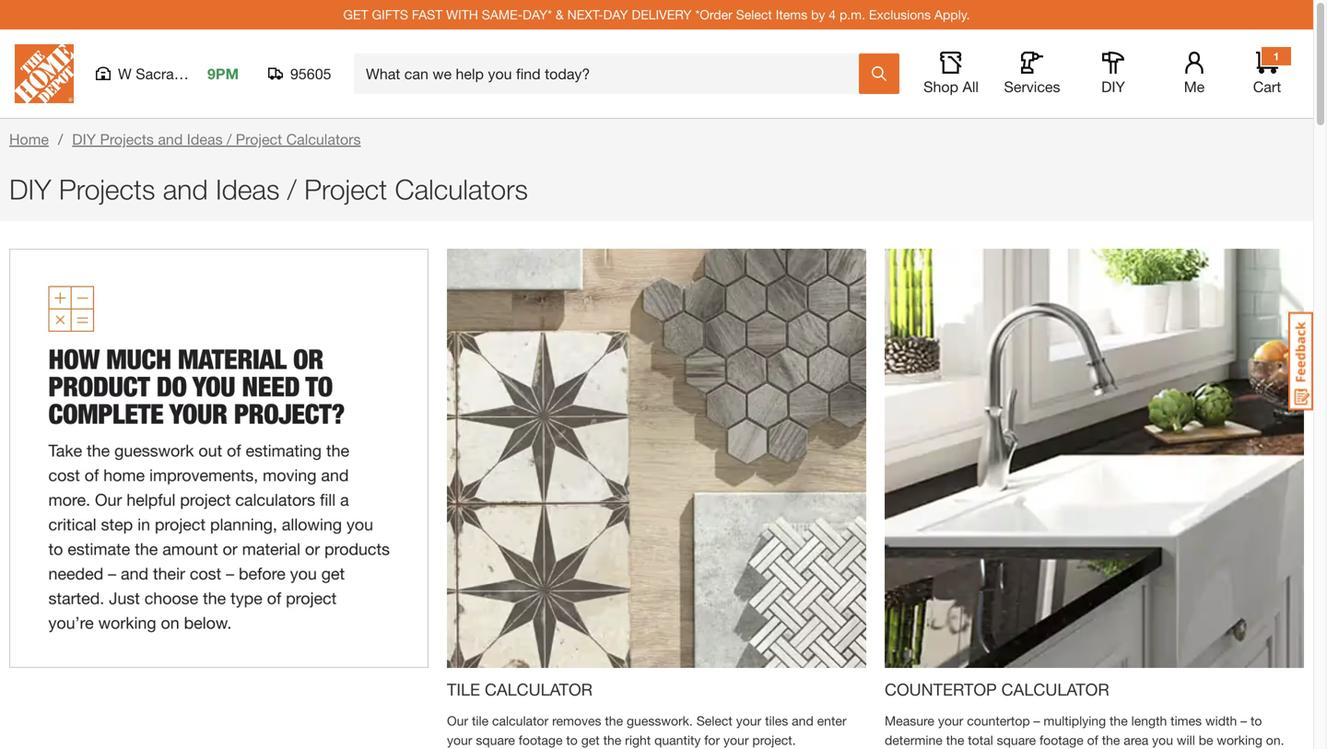 Task type: describe. For each thing, give the bounding box(es) containing it.
your down our
[[447, 733, 472, 748]]

will
[[1177, 733, 1195, 748]]

all
[[963, 78, 979, 95]]

1 vertical spatial projects
[[59, 173, 155, 206]]

next-
[[567, 7, 603, 22]]

4
[[829, 7, 836, 22]]

apply.
[[935, 7, 970, 22]]

the home depot logo image
[[15, 44, 74, 103]]

gifts
[[372, 7, 408, 22]]

exclusions
[[869, 7, 931, 22]]

home
[[9, 130, 49, 148]]

tiles
[[765, 713, 788, 729]]

area
[[1124, 733, 1149, 748]]

1 vertical spatial diy projects and ideas / project calculators
[[9, 173, 528, 206]]

w
[[118, 65, 132, 82]]

select inside our tile calculator removes the guesswork. select your tiles and enter your square footage to get the right quantity for your project.
[[697, 713, 733, 729]]

working
[[1217, 733, 1263, 748]]

0 vertical spatial project
[[236, 130, 282, 148]]

What can we help you find today? search field
[[366, 54, 858, 93]]

be
[[1199, 733, 1214, 748]]

total
[[968, 733, 993, 748]]

diy projects and ideas / project calculators link
[[72, 130, 361, 148]]

w sacramento 9pm
[[118, 65, 239, 82]]

day*
[[523, 7, 552, 22]]

enter
[[817, 713, 847, 729]]

2 – from the left
[[1241, 713, 1247, 729]]

square inside our tile calculator removes the guesswork. select your tiles and enter your square footage to get the right quantity for your project.
[[476, 733, 515, 748]]

fast
[[412, 7, 443, 22]]

measure your countertop – multiplying the length times width – to determine the total square footage of the area you will be working on
[[885, 713, 1287, 749]]

you
[[1152, 733, 1173, 748]]

1 horizontal spatial calculators
[[395, 173, 528, 206]]

95605
[[290, 65, 331, 82]]

the right of
[[1102, 733, 1120, 748]]

calculator for tile calculator
[[485, 680, 593, 700]]

1 horizontal spatial project
[[304, 173, 387, 206]]

&
[[556, 7, 564, 22]]

countertop
[[967, 713, 1030, 729]]

the right removes
[[605, 713, 623, 729]]

home link
[[9, 130, 49, 148]]

*order
[[695, 7, 733, 22]]

times
[[1171, 713, 1202, 729]]

your inside measure your countertop – multiplying the length times width – to determine the total square footage of the area you will be working on
[[938, 713, 964, 729]]

width
[[1206, 713, 1237, 729]]

1 vertical spatial diy
[[72, 130, 96, 148]]

footage inside measure your countertop – multiplying the length times width – to determine the total square footage of the area you will be working on
[[1040, 733, 1084, 748]]

diy inside button
[[1102, 78, 1125, 95]]

length
[[1132, 713, 1167, 729]]

project.
[[753, 733, 796, 748]]

1 vertical spatial ideas
[[216, 173, 280, 206]]

of
[[1087, 733, 1099, 748]]

items
[[776, 7, 808, 22]]

to inside measure your countertop – multiplying the length times width – to determine the total square footage of the area you will be working on
[[1251, 713, 1262, 729]]

cart
[[1253, 78, 1281, 95]]



Task type: locate. For each thing, give the bounding box(es) containing it.
tile
[[472, 713, 489, 729]]

me
[[1184, 78, 1205, 95]]

project
[[236, 130, 282, 148], [304, 173, 387, 206]]

1 horizontal spatial diy
[[72, 130, 96, 148]]

select
[[736, 7, 772, 22], [697, 713, 733, 729]]

services
[[1004, 78, 1061, 95]]

0 horizontal spatial /
[[227, 130, 232, 148]]

1 horizontal spatial select
[[736, 7, 772, 22]]

1 horizontal spatial calculator
[[1002, 680, 1110, 700]]

removes
[[552, 713, 601, 729]]

shop all
[[924, 78, 979, 95]]

1 horizontal spatial square
[[997, 733, 1036, 748]]

1 horizontal spatial /
[[287, 173, 297, 206]]

day
[[603, 7, 628, 22]]

1
[[1274, 50, 1280, 63]]

square down countertop
[[997, 733, 1036, 748]]

/ down diy projects and ideas / project calculators link at the left
[[287, 173, 297, 206]]

same-
[[482, 7, 523, 22]]

2 footage from the left
[[1040, 733, 1084, 748]]

calculators
[[286, 130, 361, 148], [395, 173, 528, 206]]

the
[[605, 713, 623, 729], [1110, 713, 1128, 729], [603, 733, 622, 748], [946, 733, 964, 748], [1102, 733, 1120, 748]]

select up for
[[697, 713, 733, 729]]

courtertop calculator image
[[885, 249, 1304, 668]]

95605 button
[[268, 65, 332, 83]]

/ down 9pm at the left of page
[[227, 130, 232, 148]]

0 horizontal spatial project
[[236, 130, 282, 148]]

services button
[[1003, 52, 1062, 96]]

0 vertical spatial projects
[[100, 130, 154, 148]]

diy left me
[[1102, 78, 1125, 95]]

to inside our tile calculator removes the guesswork. select your tiles and enter your square footage to get the right quantity for your project.
[[566, 733, 578, 748]]

0 horizontal spatial to
[[566, 733, 578, 748]]

sacramento
[[136, 65, 216, 82]]

diy projects and ideas / project calculators down 9pm at the left of page
[[72, 130, 361, 148]]

– up working
[[1241, 713, 1247, 729]]

and down sacramento
[[158, 130, 183, 148]]

9pm
[[207, 65, 239, 82]]

1 vertical spatial /
[[287, 173, 297, 206]]

ideas down diy projects and ideas / project calculators link at the left
[[216, 173, 280, 206]]

–
[[1034, 713, 1040, 729], [1241, 713, 1247, 729]]

cart 1
[[1253, 50, 1281, 95]]

0 horizontal spatial diy
[[9, 173, 51, 206]]

1 – from the left
[[1034, 713, 1040, 729]]

1 vertical spatial project
[[304, 173, 387, 206]]

countertop
[[885, 680, 997, 700]]

1 vertical spatial select
[[697, 713, 733, 729]]

guesswork.
[[627, 713, 693, 729]]

0 vertical spatial ideas
[[187, 130, 223, 148]]

footage inside our tile calculator removes the guesswork. select your tiles and enter your square footage to get the right quantity for your project.
[[519, 733, 563, 748]]

diy
[[1102, 78, 1125, 95], [72, 130, 96, 148], [9, 173, 51, 206]]

the up area
[[1110, 713, 1128, 729]]

0 vertical spatial diy
[[1102, 78, 1125, 95]]

the right get
[[603, 733, 622, 748]]

calculator up calculator
[[485, 680, 593, 700]]

1 horizontal spatial –
[[1241, 713, 1247, 729]]

– left multiplying
[[1034, 713, 1040, 729]]

diy projects and ideas / project calculators
[[72, 130, 361, 148], [9, 173, 528, 206]]

get gifts fast with same-day* & next-day delivery *order select items by 4 p.m. exclusions apply.
[[343, 7, 970, 22]]

to left get
[[566, 733, 578, 748]]

select left items
[[736, 7, 772, 22]]

0 horizontal spatial footage
[[519, 733, 563, 748]]

your right for
[[724, 733, 749, 748]]

and
[[158, 130, 183, 148], [163, 173, 208, 206], [792, 713, 814, 729]]

diy button
[[1084, 52, 1143, 96]]

with
[[446, 7, 478, 22]]

measure
[[885, 713, 935, 729]]

0 horizontal spatial square
[[476, 733, 515, 748]]

quantity
[[655, 733, 701, 748]]

me button
[[1165, 52, 1224, 96]]

0 vertical spatial to
[[1251, 713, 1262, 729]]

your
[[736, 713, 762, 729], [938, 713, 964, 729], [447, 733, 472, 748], [724, 733, 749, 748]]

the left total
[[946, 733, 964, 748]]

footage down calculator
[[519, 733, 563, 748]]

for
[[704, 733, 720, 748]]

calculator up multiplying
[[1002, 680, 1110, 700]]

0 vertical spatial select
[[736, 7, 772, 22]]

2 horizontal spatial diy
[[1102, 78, 1125, 95]]

footage
[[519, 733, 563, 748], [1040, 733, 1084, 748]]

1 vertical spatial and
[[163, 173, 208, 206]]

/
[[227, 130, 232, 148], [287, 173, 297, 206]]

projects
[[100, 130, 154, 148], [59, 173, 155, 206]]

and down diy projects and ideas / project calculators link at the left
[[163, 173, 208, 206]]

1 vertical spatial calculators
[[395, 173, 528, 206]]

0 vertical spatial calculators
[[286, 130, 361, 148]]

ideas
[[187, 130, 223, 148], [216, 173, 280, 206]]

0 horizontal spatial –
[[1034, 713, 1040, 729]]

delivery
[[632, 7, 692, 22]]

2 square from the left
[[997, 733, 1036, 748]]

diy projects and ideas / project calculators down diy projects and ideas / project calculators link at the left
[[9, 173, 528, 206]]

0 vertical spatial diy projects and ideas / project calculators
[[72, 130, 361, 148]]

footage down multiplying
[[1040, 733, 1084, 748]]

1 horizontal spatial to
[[1251, 713, 1262, 729]]

0 vertical spatial and
[[158, 130, 183, 148]]

to up working
[[1251, 713, 1262, 729]]

tile calculator
[[447, 680, 593, 700]]

get
[[343, 7, 368, 22]]

1 vertical spatial to
[[566, 733, 578, 748]]

2 calculator from the left
[[1002, 680, 1110, 700]]

square inside measure your countertop – multiplying the length times width – to determine the total square footage of the area you will be working on
[[997, 733, 1036, 748]]

multiplying
[[1044, 713, 1106, 729]]

square down tile
[[476, 733, 515, 748]]

right
[[625, 733, 651, 748]]

1 square from the left
[[476, 733, 515, 748]]

and inside our tile calculator removes the guesswork. select your tiles and enter your square footage to get the right quantity for your project.
[[792, 713, 814, 729]]

feedback link image
[[1289, 312, 1314, 411]]

determine
[[885, 733, 943, 748]]

ideas down 9pm at the left of page
[[187, 130, 223, 148]]

our tile calculator removes the guesswork. select your tiles and enter your square footage to get the right quantity for your project.
[[447, 713, 847, 748]]

0 horizontal spatial select
[[697, 713, 733, 729]]

0 horizontal spatial calculator
[[485, 680, 593, 700]]

p.m.
[[840, 7, 866, 22]]

our
[[447, 713, 468, 729]]

tile calculator image
[[447, 249, 866, 668]]

countertop calculator
[[885, 680, 1110, 700]]

and right tiles
[[792, 713, 814, 729]]

shop
[[924, 78, 959, 95]]

your down countertop at bottom right
[[938, 713, 964, 729]]

diy down home link
[[9, 173, 51, 206]]

how much material or product do you need to complete your project? image
[[9, 249, 429, 668]]

0 vertical spatial /
[[227, 130, 232, 148]]

calculator
[[492, 713, 549, 729]]

your left tiles
[[736, 713, 762, 729]]

square
[[476, 733, 515, 748], [997, 733, 1036, 748]]

to
[[1251, 713, 1262, 729], [566, 733, 578, 748]]

1 horizontal spatial footage
[[1040, 733, 1084, 748]]

2 vertical spatial and
[[792, 713, 814, 729]]

0 horizontal spatial calculators
[[286, 130, 361, 148]]

get
[[581, 733, 600, 748]]

tile
[[447, 680, 480, 700]]

calculator for countertop calculator
[[1002, 680, 1110, 700]]

by
[[811, 7, 825, 22]]

diy right home
[[72, 130, 96, 148]]

1 calculator from the left
[[485, 680, 593, 700]]

2 vertical spatial diy
[[9, 173, 51, 206]]

shop all button
[[922, 52, 981, 96]]

1 footage from the left
[[519, 733, 563, 748]]

calculator
[[485, 680, 593, 700], [1002, 680, 1110, 700]]



Task type: vqa. For each thing, say whether or not it's contained in the screenshot.
UNLIMITED MILEAGE ON ALL VEHICLES
no



